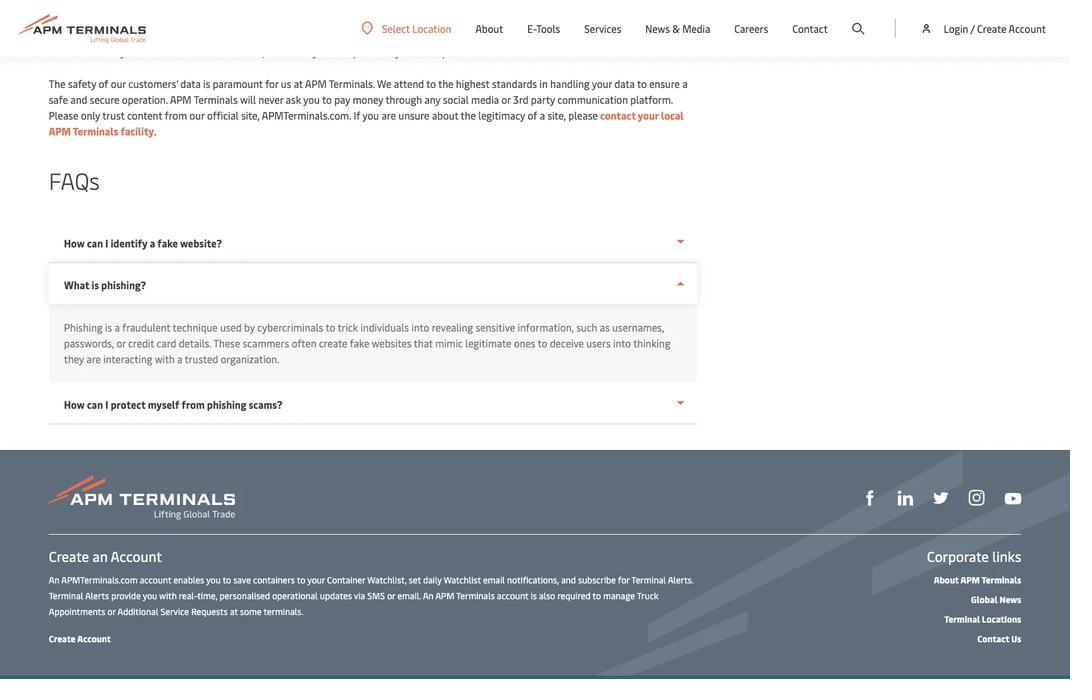 Task type: locate. For each thing, give the bounding box(es) containing it.
0 vertical spatial fraudulent
[[514, 0, 564, 11]]

0 horizontal spatial account
[[140, 574, 171, 587]]

is inside 'an apmterminals.com account enables you to save containers to your container watchlist, set daily watchlist email notifications, and subscribe for terminal alerts. terminal alerts provide you with real-time, personalised operational updates via sms or email. an apm terminals account is also required to manage truck appointments or additional service requests at some terminals.'
[[531, 590, 537, 602]]

0 horizontal spatial that
[[49, 13, 69, 27]]

1 vertical spatial fake
[[350, 336, 370, 350]]

2 horizontal spatial that
[[414, 336, 433, 350]]

2 horizontal spatial and
[[561, 574, 576, 587]]

0 vertical spatial fake
[[157, 236, 178, 250]]

0 horizontal spatial of
[[99, 77, 108, 91]]

with up service
[[159, 590, 177, 602]]

terminals down only
[[73, 124, 118, 138]]

0 horizontal spatial been
[[77, 0, 99, 11]]

in inside the safety of our customers' data is paramount for us at apm terminals. we attend to the highest standards in handling your data to ensure a safe and secure operation. apm terminals will never ask you to pay money through any social media or 3rd party communication platform. please only trust content from our official site, apmterminals.com. if you are unsure about the legitimacy of a site, please
[[540, 77, 548, 91]]

1 vertical spatial of
[[528, 108, 537, 122]]

a right identify
[[150, 236, 155, 250]]

apps)
[[469, 0, 494, 11]]

services button
[[584, 0, 622, 57]]

only
[[81, 108, 100, 122]]

0 vertical spatial with
[[145, 13, 166, 27]]

have
[[139, 45, 161, 59]]

it down earning
[[458, 13, 465, 27]]

provide
[[111, 590, 141, 602]]

any
[[251, 13, 268, 27], [425, 92, 441, 106]]

1 horizontal spatial investment
[[607, 0, 660, 11]]

data
[[180, 77, 201, 91], [615, 77, 635, 91]]

i inside 'dropdown button'
[[105, 236, 108, 250]]

is inside phishing is a fraudulent technique used by cybercriminals to trick individuals into revealing sensitive information, such as usernames, passwords, or credit card details. these scammers often create fake websites that mimic legitimate ones to deceive users into thinking they are interacting with a trusted organization.
[[105, 320, 112, 334]]

global news
[[971, 594, 1022, 606]]

1 vertical spatial it
[[375, 45, 381, 59]]

global news link
[[971, 594, 1022, 606]]

terminal locations link
[[945, 614, 1022, 626]]

fraudulent
[[514, 0, 564, 11], [122, 320, 170, 334]]

that
[[214, 0, 234, 11], [49, 13, 69, 27], [414, 336, 433, 350]]

to up "operational"
[[297, 574, 305, 587]]

scams?
[[249, 398, 283, 412]]

a right the ensure
[[683, 77, 688, 91]]

terminals down attention
[[192, 13, 238, 27]]

identify
[[111, 236, 147, 250]]

1 data from the left
[[180, 77, 201, 91]]

are down passwords,
[[86, 352, 101, 366]]

contact down the locations
[[978, 633, 1010, 645]]

1 vertical spatial our
[[111, 77, 126, 91]]

a up taken
[[506, 0, 512, 11]]

terminal down global
[[945, 614, 980, 626]]

create right /
[[977, 22, 1007, 35]]

organization.
[[221, 352, 280, 366]]

1 horizontal spatial and
[[438, 13, 456, 27]]

2 vertical spatial with
[[159, 590, 177, 602]]

0 vertical spatial at
[[294, 77, 303, 91]]

handling
[[550, 77, 590, 91]]

0 vertical spatial from
[[165, 108, 187, 122]]

account right an
[[111, 547, 162, 566]]

can for protect
[[87, 398, 103, 412]]

0 horizontal spatial our
[[111, 77, 126, 91]]

it right report
[[375, 45, 381, 59]]

and inside 'it has been brough to our attention that apm-india.com (and similar investment or earning apps) is a fraudulent pyramid investment scheme that is not affiliated with apm terminals in any way. our team has reported this site and it has been taken off line.'
[[438, 13, 456, 27]]

or inside 'it has been brough to our attention that apm-india.com (and similar investment or earning apps) is a fraudulent pyramid investment scheme that is not affiliated with apm terminals in any way. our team has reported this site and it has been taken off line.'
[[419, 0, 429, 11]]

fraudulent inside 'it has been brough to our attention that apm-india.com (and similar investment or earning apps) is a fraudulent pyramid investment scheme that is not affiliated with apm terminals in any way. our team has reported this site and it has been taken off line.'
[[514, 0, 564, 11]]

0 horizontal spatial an
[[49, 574, 59, 587]]

to down select
[[383, 45, 393, 59]]

0 horizontal spatial it
[[375, 45, 381, 59]]

your up updates
[[307, 574, 325, 587]]

into left revealing
[[412, 320, 429, 334]]

is left paramount
[[203, 77, 210, 91]]

0 horizontal spatial fraudulent
[[122, 320, 170, 334]]

login
[[944, 22, 969, 35]]

can left identify
[[87, 236, 103, 250]]

1 can from the top
[[87, 236, 103, 250]]

2 vertical spatial terminal
[[945, 614, 980, 626]]

1 vertical spatial for
[[618, 574, 630, 587]]

0 vertical spatial create
[[977, 22, 1007, 35]]

news & media
[[646, 22, 711, 35]]

of
[[99, 77, 108, 91], [528, 108, 537, 122]]

news up the locations
[[1000, 594, 1022, 606]]

are down through
[[382, 108, 396, 122]]

0 horizontal spatial and
[[70, 92, 87, 106]]

1 horizontal spatial site,
[[548, 108, 566, 122]]

0 vertical spatial account
[[1009, 22, 1046, 35]]

personalised
[[220, 590, 270, 602]]

i inside "dropdown button"
[[105, 398, 108, 412]]

terminals
[[192, 13, 238, 27], [194, 92, 238, 106], [73, 124, 118, 138], [982, 574, 1022, 587], [456, 590, 495, 602]]

about down the apps)
[[476, 22, 503, 35]]

1 vertical spatial an
[[423, 590, 434, 602]]

has
[[58, 0, 74, 11], [337, 13, 353, 27], [467, 13, 483, 27]]

we
[[267, 45, 280, 59]]

2 site, from the left
[[548, 108, 566, 122]]

apm inside 'it has been brough to our attention that apm-india.com (and similar investment or earning apps) is a fraudulent pyramid investment scheme that is not affiliated with apm terminals in any way. our team has reported this site and it has been taken off line.'
[[168, 13, 190, 27]]

fake
[[157, 236, 178, 250], [350, 336, 370, 350]]

how inside "how can i protect myself from phishing scams?" "dropdown button"
[[64, 398, 85, 412]]

0 horizontal spatial terminal
[[49, 590, 83, 602]]

contact your local apm terminals facility link
[[49, 108, 684, 138]]

can inside "dropdown button"
[[87, 398, 103, 412]]

1 vertical spatial at
[[230, 606, 238, 618]]

if down money
[[354, 108, 360, 122]]

in up party
[[540, 77, 548, 91]]

data down been a
[[180, 77, 201, 91]]

the up social
[[438, 77, 454, 91]]

1 horizontal spatial if
[[354, 108, 360, 122]]

0 vertical spatial our
[[150, 0, 165, 11]]

investment up reported
[[364, 0, 417, 11]]

terminals.
[[329, 77, 375, 91]]

that inside phishing is a fraudulent technique used by cybercriminals to trick individuals into revealing sensitive information, such as usernames, passwords, or credit card details. these scammers often create fake websites that mimic legitimate ones to deceive users into thinking they are interacting with a trusted organization.
[[414, 336, 433, 350]]

0 horizontal spatial at
[[230, 606, 238, 618]]

1 vertical spatial local
[[661, 108, 684, 122]]

and down earning
[[438, 13, 456, 27]]

platform.
[[631, 92, 673, 106]]

paramount
[[213, 77, 263, 91]]

2 i from the top
[[105, 398, 108, 412]]

1 vertical spatial i
[[105, 398, 108, 412]]

site, down will
[[241, 108, 260, 122]]

0 horizontal spatial fake
[[157, 236, 178, 250]]

from right myself
[[182, 398, 205, 412]]

attend
[[394, 77, 424, 91]]

any down "apm-"
[[251, 13, 268, 27]]

that down it
[[49, 13, 69, 27]]

you up additional
[[143, 590, 157, 602]]

from right the content
[[165, 108, 187, 122]]

account right /
[[1009, 22, 1046, 35]]

1 vertical spatial create
[[49, 547, 89, 566]]

affiliated
[[99, 13, 143, 27]]

0 horizontal spatial news
[[646, 22, 670, 35]]

2 can from the top
[[87, 398, 103, 412]]

with inside 'it has been brough to our attention that apm-india.com (and similar investment or earning apps) is a fraudulent pyramid investment scheme that is not affiliated with apm terminals in any way. our team has reported this site and it has been taken off line.'
[[145, 13, 166, 27]]

1 vertical spatial about
[[934, 574, 959, 587]]

global
[[971, 594, 998, 606]]

apmterminals.com.
[[262, 108, 351, 122]]

with up the have
[[145, 13, 166, 27]]

data up platform.
[[615, 77, 635, 91]]

news left the &
[[646, 22, 670, 35]]

apmt footer logo image
[[49, 476, 235, 520]]

is left the also
[[531, 590, 537, 602]]

0 vertical spatial that
[[214, 0, 234, 11]]

1 vertical spatial from
[[182, 398, 205, 412]]

scammers
[[243, 336, 289, 350]]

0 horizontal spatial the
[[438, 77, 454, 91]]

2 data from the left
[[615, 77, 635, 91]]

0 vertical spatial terminal
[[632, 574, 666, 587]]

about for about
[[476, 22, 503, 35]]

our left official
[[190, 108, 205, 122]]

an down daily
[[423, 590, 434, 602]]

1 horizontal spatial any
[[425, 92, 441, 106]]

1 how from the top
[[64, 236, 85, 250]]

this
[[399, 13, 417, 27]]

0 vertical spatial and
[[438, 13, 456, 27]]

that left "apm-"
[[214, 0, 234, 11]]

0 horizontal spatial in
[[240, 13, 249, 27]]

ensure
[[649, 77, 680, 91]]

can left protect on the bottom of the page
[[87, 398, 103, 412]]

1 vertical spatial any
[[425, 92, 441, 106]]

at right us
[[294, 77, 303, 91]]

an
[[93, 547, 108, 566]]

local
[[418, 45, 440, 59], [661, 108, 684, 122]]

sms
[[367, 590, 385, 602]]

account
[[1009, 22, 1046, 35], [111, 547, 162, 566], [77, 633, 111, 645]]

corporate
[[927, 547, 989, 566]]

i for identify
[[105, 236, 108, 250]]

any up about
[[425, 92, 441, 106]]

apm inside contact your local apm terminals facility
[[49, 124, 71, 138]]

1 horizontal spatial the
[[461, 108, 476, 122]]

is right what
[[92, 278, 99, 292]]

e-
[[528, 22, 536, 35]]

news & media button
[[646, 0, 711, 57]]

0 horizontal spatial if
[[111, 45, 118, 59]]

to right brough
[[137, 0, 147, 11]]

real-
[[179, 590, 197, 602]]

0 vertical spatial it
[[458, 13, 465, 27]]

please
[[49, 108, 78, 122]]

account
[[140, 574, 171, 587], [497, 590, 529, 602]]

how inside how can i identify a fake website? 'dropdown button'
[[64, 236, 85, 250]]

1 vertical spatial fraudulent
[[122, 320, 170, 334]]

can inside 'dropdown button'
[[87, 236, 103, 250]]

if down affiliated
[[111, 45, 118, 59]]

2 vertical spatial account
[[77, 633, 111, 645]]

1 horizontal spatial at
[[294, 77, 303, 91]]

fraudulent inside phishing is a fraudulent technique used by cybercriminals to trick individuals into revealing sensitive information, such as usernames, passwords, or credit card details. these scammers often create fake websites that mimic legitimate ones to deceive users into thinking they are interacting with a trusted organization.
[[122, 320, 170, 334]]

1 vertical spatial account
[[497, 590, 529, 602]]

0 horizontal spatial data
[[180, 77, 201, 91]]

2 horizontal spatial our
[[190, 108, 205, 122]]

0 vertical spatial any
[[251, 13, 268, 27]]

1 horizontal spatial about
[[934, 574, 959, 587]]

1 vertical spatial contact
[[978, 633, 1010, 645]]

is inside dropdown button
[[92, 278, 99, 292]]

0 vertical spatial if
[[111, 45, 118, 59]]

how down they
[[64, 398, 85, 412]]

to left save
[[223, 574, 231, 587]]

0 vertical spatial i
[[105, 236, 108, 250]]

1 horizontal spatial are
[[382, 108, 396, 122]]

tools
[[536, 22, 560, 35]]

0 vertical spatial in
[[240, 13, 249, 27]]

card
[[157, 336, 176, 350]]

0 horizontal spatial has
[[58, 0, 74, 11]]

interacting
[[103, 352, 152, 366]]

for up manage
[[618, 574, 630, 587]]

is left not
[[71, 13, 79, 27]]

account left enables
[[140, 574, 171, 587]]

a left trusted
[[177, 352, 182, 366]]

1 vertical spatial are
[[86, 352, 101, 366]]

investment
[[364, 0, 417, 11], [607, 0, 660, 11]]

create account link
[[49, 633, 111, 645]]

to left pay
[[322, 92, 332, 106]]

social
[[443, 92, 469, 106]]

additional
[[118, 606, 158, 618]]

2 how from the top
[[64, 398, 85, 412]]

0 vertical spatial are
[[382, 108, 396, 122]]

0 vertical spatial account
[[140, 574, 171, 587]]

how for how can i protect myself from phishing scams?
[[64, 398, 85, 412]]

fraudulent up credit
[[122, 320, 170, 334]]

1 horizontal spatial local
[[661, 108, 684, 122]]

has down similar on the left
[[337, 13, 353, 27]]

facility
[[121, 124, 154, 138]]

been down the apps)
[[486, 13, 508, 27]]

apm down please
[[49, 124, 71, 138]]

1 i from the top
[[105, 236, 108, 250]]

about down corporate
[[934, 574, 959, 587]]

fake left website?
[[157, 236, 178, 250]]

our up the secure
[[111, 77, 126, 91]]

we
[[377, 77, 392, 91]]

1 horizontal spatial data
[[615, 77, 635, 91]]

you right advise
[[313, 45, 330, 59]]

0 vertical spatial can
[[87, 236, 103, 250]]

0 horizontal spatial any
[[251, 13, 268, 27]]

terminals up official
[[194, 92, 238, 106]]

apm down attention
[[168, 13, 190, 27]]

site
[[419, 13, 436, 27]]

i left identify
[[105, 236, 108, 250]]

technique
[[173, 320, 218, 334]]

fake inside 'dropdown button'
[[157, 236, 178, 250]]

the
[[438, 77, 454, 91], [461, 108, 476, 122]]

or up interacting
[[116, 336, 126, 350]]

1 vertical spatial if
[[354, 108, 360, 122]]

0 horizontal spatial site,
[[241, 108, 260, 122]]

1 horizontal spatial for
[[618, 574, 630, 587]]

what is phishing? element
[[49, 304, 697, 383]]

1 vertical spatial and
[[70, 92, 87, 106]]

0 horizontal spatial into
[[412, 320, 429, 334]]

what is phishing?
[[64, 278, 146, 292]]

0 vertical spatial for
[[265, 77, 279, 91]]

to down information,
[[538, 336, 548, 350]]

2 vertical spatial create
[[49, 633, 76, 645]]

you left the have
[[120, 45, 137, 59]]

content
[[127, 108, 162, 122]]

ask
[[286, 92, 301, 106]]

can
[[87, 236, 103, 250], [87, 398, 103, 412]]

0 vertical spatial how
[[64, 236, 85, 250]]

please
[[569, 108, 598, 122]]

fake down trick
[[350, 336, 370, 350]]

site, down party
[[548, 108, 566, 122]]

the down social
[[461, 108, 476, 122]]

1 vertical spatial how
[[64, 398, 85, 412]]

local down location
[[418, 45, 440, 59]]

1 horizontal spatial in
[[540, 77, 548, 91]]

0 vertical spatial news
[[646, 22, 670, 35]]

media
[[471, 92, 499, 106]]

terminal up truck
[[632, 574, 666, 587]]

apm down daily
[[436, 590, 454, 602]]

communication
[[558, 92, 628, 106]]

apm down corporate links
[[961, 574, 980, 587]]

1 horizontal spatial fake
[[350, 336, 370, 350]]

1 horizontal spatial into
[[613, 336, 631, 350]]

and inside 'an apmterminals.com account enables you to save containers to your container watchlist, set daily watchlist email notifications, and subscribe for terminal alerts. terminal alerts provide you with real-time, personalised operational updates via sms or email. an apm terminals account is also required to manage truck appointments or additional service requests at some terminals.'
[[561, 574, 576, 587]]

will
[[240, 92, 256, 106]]

0 vertical spatial about
[[476, 22, 503, 35]]

has down the apps)
[[467, 13, 483, 27]]

create an account
[[49, 547, 162, 566]]

they
[[64, 352, 84, 366]]

1 horizontal spatial been
[[486, 13, 508, 27]]

how
[[64, 236, 85, 250], [64, 398, 85, 412]]

linkedin image
[[898, 491, 913, 506]]

your inside the safety of our customers' data is paramount for us at apm terminals. we attend to the highest standards in handling your data to ensure a safe and secure operation. apm terminals will never ask you to pay money through any social media or 3rd party communication platform. please only trust content from our official site, apmterminals.com. if you are unsure about the legitimacy of a site, please
[[592, 77, 612, 91]]

1 horizontal spatial terminal
[[632, 574, 666, 587]]

1 horizontal spatial news
[[1000, 594, 1022, 606]]

in
[[240, 13, 249, 27], [540, 77, 548, 91]]

i
[[105, 236, 108, 250], [105, 398, 108, 412]]

from inside "dropdown button"
[[182, 398, 205, 412]]

your up communication
[[592, 77, 612, 91]]

with down card
[[155, 352, 175, 366]]

from
[[165, 108, 187, 122], [182, 398, 205, 412]]

been a
[[163, 45, 193, 59]]

revealing
[[432, 320, 473, 334]]

i left protect on the bottom of the page
[[105, 398, 108, 412]]

phishing
[[64, 320, 103, 334]]

1 vertical spatial with
[[155, 352, 175, 366]]

1 vertical spatial been
[[486, 13, 508, 27]]

account down email
[[497, 590, 529, 602]]

for left us
[[265, 77, 279, 91]]

with
[[145, 13, 166, 27], [155, 352, 175, 366], [159, 590, 177, 602]]

in inside 'it has been brough to our attention that apm-india.com (and similar investment or earning apps) is a fraudulent pyramid investment scheme that is not affiliated with apm terminals in any way. our team has reported this site and it has been taken off line.'
[[240, 13, 249, 27]]

account down appointments
[[77, 633, 111, 645]]

highest
[[456, 77, 490, 91]]

of down party
[[528, 108, 537, 122]]

linkedin__x28_alt_x29__3_ link
[[898, 489, 913, 506]]

an up appointments
[[49, 574, 59, 587]]

2 vertical spatial our
[[190, 108, 205, 122]]

at left some
[[230, 606, 238, 618]]

for inside the safety of our customers' data is paramount for us at apm terminals. we attend to the highest standards in handling your data to ensure a safe and secure operation. apm terminals will never ask you to pay money through any social media or 3rd party communication platform. please only trust content from our official site, apmterminals.com. if you are unsure about the legitimacy of a site, please
[[265, 77, 279, 91]]

1 horizontal spatial fraudulent
[[514, 0, 564, 11]]

taken
[[510, 13, 537, 27]]

0 horizontal spatial investment
[[364, 0, 417, 11]]

terminal
[[632, 574, 666, 587], [49, 590, 83, 602], [945, 614, 980, 626]]

0 horizontal spatial are
[[86, 352, 101, 366]]

been up not
[[77, 0, 99, 11]]

at inside the safety of our customers' data is paramount for us at apm terminals. we attend to the highest standards in handling your data to ensure a safe and secure operation. apm terminals will never ask you to pay money through any social media or 3rd party communication platform. please only trust content from our official site, apmterminals.com. if you are unsure about the legitimacy of a site, please
[[294, 77, 303, 91]]



Task type: vqa. For each thing, say whether or not it's contained in the screenshot.
About Apm Terminals
yes



Task type: describe. For each thing, give the bounding box(es) containing it.
twitter image
[[934, 491, 949, 506]]

safety
[[68, 77, 96, 91]]

you down money
[[363, 108, 379, 122]]

or inside the safety of our customers' data is paramount for us at apm terminals. we attend to the highest standards in handling your data to ensure a safe and secure operation. apm terminals will never ask you to pay money through any social media or 3rd party communication platform. please only trust content from our official site, apmterminals.com. if you are unsure about the legitimacy of a site, please
[[502, 92, 511, 106]]

fill 44 link
[[934, 489, 949, 506]]

corporate links
[[927, 547, 1022, 566]]

our inside 'it has been brough to our attention that apm-india.com (and similar investment or earning apps) is a fraudulent pyramid investment scheme that is not affiliated with apm terminals in any way. our team has reported this site and it has been taken off line.'
[[150, 0, 165, 11]]

login / create account
[[944, 22, 1046, 35]]

about for about apm terminals
[[934, 574, 959, 587]]

how can i identify a fake website?
[[64, 236, 222, 250]]

an apmterminals.com account enables you to save containers to your container watchlist, set daily watchlist email notifications, and subscribe for terminal alerts. terminal alerts provide you with real-time, personalised operational updates via sms or email. an apm terminals account is also required to manage truck appointments or additional service requests at some terminals.
[[49, 574, 694, 618]]

1 vertical spatial account
[[111, 547, 162, 566]]

you up apmterminals.com.
[[303, 92, 320, 106]]

via
[[354, 590, 365, 602]]

careers button
[[735, 0, 769, 57]]

terminals inside 'it has been brough to our attention that apm-india.com (and similar investment or earning apps) is a fraudulent pyramid investment scheme that is not affiliated with apm terminals in any way. our team has reported this site and it has been taken off line.'
[[192, 13, 238, 27]]

updates
[[320, 590, 352, 602]]

0 horizontal spatial local
[[418, 45, 440, 59]]

terminals inside contact your local apm terminals facility
[[73, 124, 118, 138]]

faqs
[[49, 165, 100, 196]]

for inside 'an apmterminals.com account enables you to save containers to your container watchlist, set daily watchlist email notifications, and subscribe for terminal alerts. terminal alerts provide you with real-time, personalised operational updates via sms or email. an apm terminals account is also required to manage truck appointments or additional service requests at some terminals.'
[[618, 574, 630, 587]]

notifications,
[[507, 574, 559, 587]]

how can i identify a fake website? button
[[49, 222, 697, 263]]

of fraud,
[[226, 45, 264, 59]]

are inside phishing is a fraudulent technique used by cybercriminals to trick individuals into revealing sensitive information, such as usernames, passwords, or credit card details. these scammers often create fake websites that mimic legitimate ones to deceive users into thinking they are interacting with a trusted organization.
[[86, 352, 101, 366]]

phishing is a fraudulent technique used by cybercriminals to trick individuals into revealing sensitive information, such as usernames, passwords, or credit card details. these scammers often create fake websites that mimic legitimate ones to deceive users into thinking they are interacting with a trusted organization.
[[64, 320, 671, 366]]

services
[[584, 22, 622, 35]]

facebook image
[[863, 491, 878, 506]]

service
[[161, 606, 189, 618]]

news inside popup button
[[646, 22, 670, 35]]

unsure
[[399, 108, 430, 122]]

email
[[483, 574, 505, 587]]

apm down customers'
[[170, 92, 192, 106]]

create for create an account
[[49, 547, 89, 566]]

us
[[281, 77, 291, 91]]

legitimate
[[465, 336, 512, 350]]

phishing
[[207, 398, 246, 412]]

your inside contact your local apm terminals facility
[[638, 108, 659, 122]]

line.
[[556, 13, 576, 27]]

such
[[577, 320, 598, 334]]

1 vertical spatial the
[[461, 108, 476, 122]]

contact us link
[[978, 633, 1022, 645]]

watchlist,
[[367, 574, 407, 587]]

attention
[[167, 0, 212, 11]]

users
[[587, 336, 611, 350]]

youtube image
[[1005, 493, 1022, 505]]

are inside the safety of our customers' data is paramount for us at apm terminals. we attend to the highest standards in handling your data to ensure a safe and secure operation. apm terminals will never ask you to pay money through any social media or 3rd party communication platform. please only trust content from our official site, apmterminals.com. if you are unsure about the legitimacy of a site, please
[[382, 108, 396, 122]]

a up interacting
[[115, 320, 120, 334]]

create
[[319, 336, 348, 350]]

apmterminals.com
[[61, 574, 138, 587]]

fake inside phishing is a fraudulent technique used by cybercriminals to trick individuals into revealing sensitive information, such as usernames, passwords, or credit card details. these scammers often create fake websites that mimic legitimate ones to deceive users into thinking they are interacting with a trusted organization.
[[350, 336, 370, 350]]

trusted
[[185, 352, 218, 366]]

email.
[[398, 590, 421, 602]]

with inside phishing is a fraudulent technique used by cybercriminals to trick individuals into revealing sensitive information, such as usernames, passwords, or credit card details. these scammers often create fake websites that mimic legitimate ones to deceive users into thinking they are interacting with a trusted organization.
[[155, 352, 175, 366]]

daily
[[423, 574, 442, 587]]

to inside 'it has been brough to our attention that apm-india.com (and similar investment or earning apps) is a fraudulent pyramid investment scheme that is not affiliated with apm terminals in any way. our team has reported this site and it has been taken off line.'
[[137, 0, 147, 11]]

to left report
[[332, 45, 342, 59]]

authorities.
[[472, 45, 524, 59]]

contact button
[[793, 0, 828, 57]]

your inside 'an apmterminals.com account enables you to save containers to your container watchlist, set daily watchlist email notifications, and subscribe for terminal alerts. terminal alerts provide you with real-time, personalised operational updates via sms or email. an apm terminals account is also required to manage truck appointments or additional service requests at some terminals.'
[[307, 574, 325, 587]]

and inside the safety of our customers' data is paramount for us at apm terminals. we attend to the highest standards in handling your data to ensure a safe and secure operation. apm terminals will never ask you to pay money through any social media or 3rd party communication platform. please only trust content from our official site, apmterminals.com. if you are unsure about the legitimacy of a site, please
[[70, 92, 87, 106]]

money
[[353, 92, 383, 106]]

about apm terminals
[[934, 574, 1022, 587]]

shape link
[[863, 489, 878, 506]]

secure
[[90, 92, 120, 106]]

a inside 'it has been brough to our attention that apm-india.com (and similar investment or earning apps) is a fraudulent pyramid investment scheme that is not affiliated with apm terminals in any way. our team has reported this site and it has been taken off line.'
[[506, 0, 512, 11]]

2 horizontal spatial has
[[467, 13, 483, 27]]

scheme
[[662, 0, 697, 11]]

account inside login / create account link
[[1009, 22, 1046, 35]]

terminals.
[[264, 606, 303, 618]]

to down subscribe
[[593, 590, 601, 602]]

1 horizontal spatial that
[[214, 0, 234, 11]]

1 vertical spatial that
[[49, 13, 69, 27]]

truck
[[637, 590, 659, 602]]

from inside the safety of our customers' data is paramount for us at apm terminals. we attend to the highest standards in handling your data to ensure a safe and secure operation. apm terminals will never ask you to pay money through any social media or 3rd party communication platform. please only trust content from our official site, apmterminals.com. if you are unsure about the legitimacy of a site, please
[[165, 108, 187, 122]]

cybercriminals
[[257, 320, 323, 334]]

instagram image
[[969, 490, 985, 506]]

it
[[49, 0, 56, 11]]

is inside the safety of our customers' data is paramount for us at apm terminals. we attend to the highest standards in handling your data to ensure a safe and secure operation. apm terminals will never ask you to pay money through any social media or 3rd party communication platform. please only trust content from our official site, apmterminals.com. if you are unsure about the legitimacy of a site, please
[[203, 77, 210, 91]]

how can i protect myself from phishing scams?
[[64, 398, 283, 412]]

instagram link
[[969, 489, 985, 506]]

or down alerts
[[108, 606, 116, 618]]

contact us
[[978, 633, 1022, 645]]

legitimacy
[[479, 108, 525, 122]]

not
[[81, 13, 97, 27]]

1 vertical spatial terminal
[[49, 590, 83, 602]]

contact for contact
[[793, 22, 828, 35]]

0 vertical spatial been
[[77, 0, 99, 11]]

way. our
[[270, 13, 309, 27]]

apm right us
[[305, 77, 327, 91]]

off
[[539, 13, 554, 27]]

credit
[[128, 336, 154, 350]]

earning
[[431, 0, 467, 11]]

at inside 'an apmterminals.com account enables you to save containers to your container watchlist, set daily watchlist email notifications, and subscribe for terminal alerts. terminal alerts provide you with real-time, personalised operational updates via sms or email. an apm terminals account is also required to manage truck appointments or additional service requests at some terminals.'
[[230, 606, 238, 618]]

how can i protect myself from phishing scams? button
[[49, 383, 697, 425]]

if you have been a victim of fraud, we advise you to report it to your local police authorities.
[[111, 45, 524, 59]]

pay
[[334, 92, 350, 106]]

login / create account link
[[921, 0, 1046, 57]]

ones
[[514, 336, 536, 350]]

a down party
[[540, 108, 545, 122]]

operational
[[272, 590, 318, 602]]

or right sms
[[387, 590, 395, 602]]

reported
[[355, 13, 397, 27]]

local inside contact your local apm terminals facility
[[661, 108, 684, 122]]

1 vertical spatial into
[[613, 336, 631, 350]]

0 vertical spatial of
[[99, 77, 108, 91]]

/
[[971, 22, 975, 35]]

individuals
[[361, 320, 409, 334]]

i for protect
[[105, 398, 108, 412]]

if inside the safety of our customers' data is paramount for us at apm terminals. we attend to the highest standards in handling your data to ensure a safe and secure operation. apm terminals will never ask you to pay money through any social media or 3rd party communication platform. please only trust content from our official site, apmterminals.com. if you are unsure about the legitimacy of a site, please
[[354, 108, 360, 122]]

customers'
[[128, 77, 178, 91]]

website?
[[180, 236, 222, 250]]

you tube link
[[1005, 490, 1022, 506]]

passwords,
[[64, 336, 114, 350]]

you up time,
[[206, 574, 221, 587]]

the
[[49, 77, 66, 91]]

mimic
[[435, 336, 463, 350]]

or inside phishing is a fraudulent technique used by cybercriminals to trick individuals into revealing sensitive information, such as usernames, passwords, or credit card details. these scammers often create fake websites that mimic legitimate ones to deceive users into thinking they are interacting with a trusted organization.
[[116, 336, 126, 350]]

contact your local apm terminals facility
[[49, 108, 684, 138]]

any inside 'it has been brough to our attention that apm-india.com (and similar investment or earning apps) is a fraudulent pyramid investment scheme that is not affiliated with apm terminals in any way. our team has reported this site and it has been taken off line.'
[[251, 13, 268, 27]]

1 site, from the left
[[241, 108, 260, 122]]

contact
[[600, 108, 636, 122]]

alerts
[[85, 590, 109, 602]]

a inside 'dropdown button'
[[150, 236, 155, 250]]

2 horizontal spatial terminal
[[945, 614, 980, 626]]

websites
[[372, 336, 412, 350]]

with inside 'an apmterminals.com account enables you to save containers to your container watchlist, set daily watchlist email notifications, and subscribe for terminal alerts. terminal alerts provide you with real-time, personalised operational updates via sms or email. an apm terminals account is also required to manage truck appointments or additional service requests at some terminals.'
[[159, 590, 177, 602]]

is right the apps)
[[496, 0, 504, 11]]

1 investment from the left
[[364, 0, 417, 11]]

create for create account
[[49, 633, 76, 645]]

some
[[240, 606, 262, 618]]

terminals up global news "link"
[[982, 574, 1022, 587]]

1 horizontal spatial has
[[337, 13, 353, 27]]

similar
[[330, 0, 362, 11]]

select
[[382, 21, 410, 35]]

through
[[386, 92, 422, 106]]

to up create
[[326, 320, 335, 334]]

report
[[344, 45, 372, 59]]

apm inside 'an apmterminals.com account enables you to save containers to your container watchlist, set daily watchlist email notifications, and subscribe for terminal alerts. terminal alerts provide you with real-time, personalised operational updates via sms or email. an apm terminals account is also required to manage truck appointments or additional service requests at some terminals.'
[[436, 590, 454, 602]]

2 investment from the left
[[607, 0, 660, 11]]

1 horizontal spatial of
[[528, 108, 537, 122]]

1 horizontal spatial account
[[497, 590, 529, 602]]

to right attend
[[426, 77, 436, 91]]

trick
[[338, 320, 358, 334]]

how for how can i identify a fake website?
[[64, 236, 85, 250]]

alerts.
[[668, 574, 694, 587]]

container
[[327, 574, 365, 587]]

us
[[1012, 633, 1022, 645]]

&
[[673, 22, 680, 35]]

select location
[[382, 21, 452, 35]]

manage
[[603, 590, 635, 602]]

terminals inside the safety of our customers' data is paramount for us at apm terminals. we attend to the highest standards in handling your data to ensure a safe and secure operation. apm terminals will never ask you to pay money through any social media or 3rd party communication platform. please only trust content from our official site, apmterminals.com. if you are unsure about the legitimacy of a site, please
[[194, 92, 238, 106]]

to up platform.
[[637, 77, 647, 91]]

your down the select location button
[[395, 45, 416, 59]]

it inside 'it has been brough to our attention that apm-india.com (and similar investment or earning apps) is a fraudulent pyramid investment scheme that is not affiliated with apm terminals in any way. our team has reported this site and it has been taken off line.'
[[458, 13, 465, 27]]

any inside the safety of our customers' data is paramount for us at apm terminals. we attend to the highest standards in handling your data to ensure a safe and secure operation. apm terminals will never ask you to pay money through any social media or 3rd party communication platform. please only trust content from our official site, apmterminals.com. if you are unsure about the legitimacy of a site, please
[[425, 92, 441, 106]]

by
[[244, 320, 255, 334]]

victim
[[195, 45, 223, 59]]

can for identify
[[87, 236, 103, 250]]

contact for contact us
[[978, 633, 1010, 645]]

terminals inside 'an apmterminals.com account enables you to save containers to your container watchlist, set daily watchlist email notifications, and subscribe for terminal alerts. terminal alerts provide you with real-time, personalised operational updates via sms or email. an apm terminals account is also required to manage truck appointments or additional service requests at some terminals.'
[[456, 590, 495, 602]]



